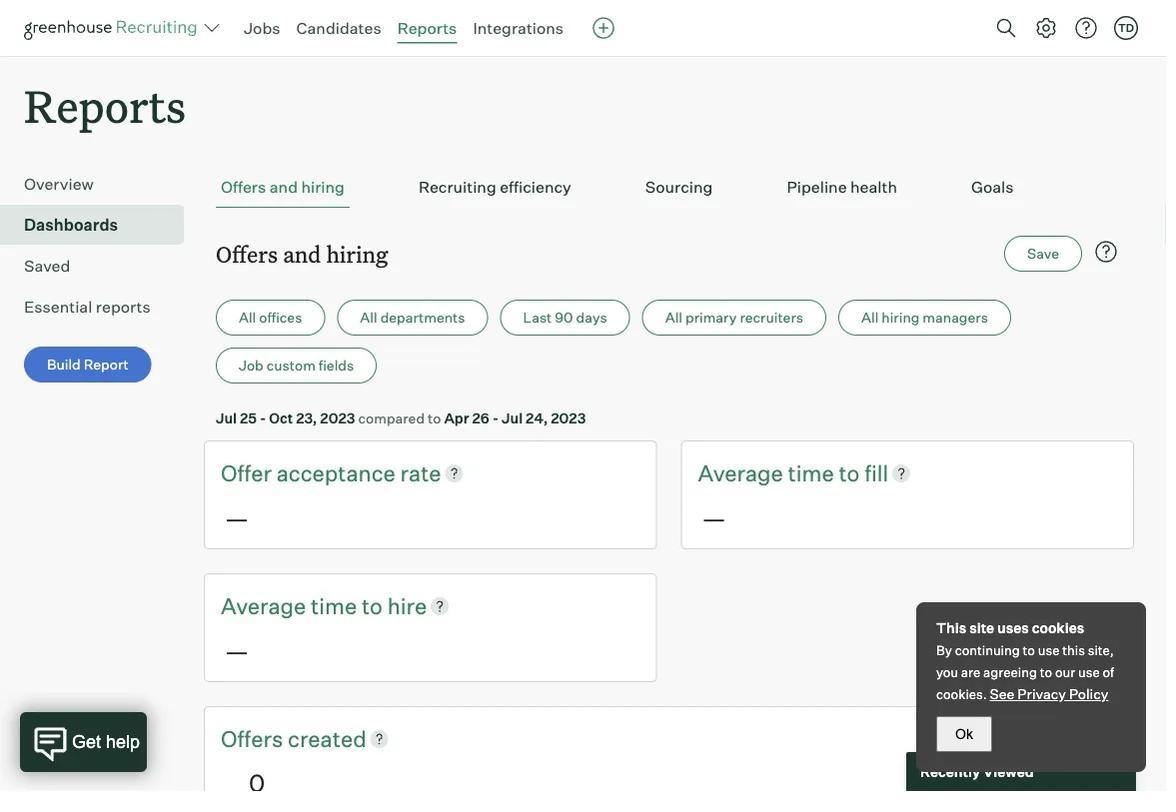 Task type: describe. For each thing, give the bounding box(es) containing it.
pipeline
[[787, 177, 847, 197]]

reports
[[96, 297, 151, 317]]

jobs
[[244, 18, 280, 38]]

offices
[[259, 309, 302, 326]]

td button
[[1110, 12, 1142, 44]]

1 jul from the left
[[216, 409, 237, 427]]

saved link
[[24, 254, 176, 278]]

to left apr at the left of the page
[[428, 409, 441, 427]]

dashboards
[[24, 215, 118, 235]]

faq image
[[1094, 240, 1118, 264]]

overview
[[24, 174, 94, 194]]

average time to for hire
[[221, 592, 387, 619]]

2 2023 from the left
[[551, 409, 586, 427]]

essential reports
[[24, 297, 151, 317]]

offers and hiring inside 'button'
[[221, 177, 345, 197]]

this site uses cookies
[[936, 620, 1084, 637]]

25
[[240, 409, 257, 427]]

to down uses
[[1023, 642, 1035, 658]]

all hiring managers
[[861, 309, 988, 326]]

jobs link
[[244, 18, 280, 38]]

last 90 days
[[523, 309, 607, 326]]

oct
[[269, 409, 293, 427]]

to left our
[[1040, 664, 1052, 680]]

this
[[1062, 642, 1085, 658]]

recruiters
[[740, 309, 803, 326]]

site
[[969, 620, 994, 637]]

26
[[472, 409, 489, 427]]

all hiring managers button
[[838, 300, 1011, 336]]

23,
[[296, 409, 317, 427]]

configure image
[[1034, 16, 1058, 40]]

custom
[[267, 357, 316, 374]]

recruiting
[[419, 177, 496, 197]]

average link for fill
[[698, 458, 788, 489]]

all primary recruiters
[[665, 309, 803, 326]]

to link for fill
[[839, 458, 864, 489]]

2 - from the left
[[492, 409, 499, 427]]

time for hire
[[311, 592, 357, 619]]

fill
[[864, 459, 888, 487]]

are
[[961, 664, 981, 680]]

pipeline health
[[787, 177, 897, 197]]

job
[[239, 357, 264, 374]]

1 vertical spatial hiring
[[326, 239, 388, 268]]

candidates link
[[296, 18, 381, 38]]

— for fill
[[702, 503, 726, 533]]

by continuing to use this site, you are agreeing to our use of cookies.
[[936, 642, 1114, 702]]

site,
[[1088, 642, 1114, 658]]

see
[[990, 685, 1015, 703]]

save
[[1027, 245, 1059, 262]]

all departments
[[360, 309, 465, 326]]

overview link
[[24, 172, 176, 196]]

average time to for fill
[[698, 459, 864, 487]]

to link for hire
[[362, 591, 387, 621]]

cookies.
[[936, 686, 987, 702]]

integrations link
[[473, 18, 564, 38]]

days
[[576, 309, 607, 326]]

of
[[1103, 664, 1114, 680]]

and inside 'button'
[[270, 177, 298, 197]]

1 vertical spatial reports
[[24, 76, 186, 135]]

saved
[[24, 256, 70, 276]]

jul 25 - oct 23, 2023 compared to apr 26 - jul 24, 2023
[[216, 409, 586, 427]]

recently viewed
[[920, 763, 1034, 781]]

build
[[47, 356, 81, 373]]

this
[[936, 620, 966, 637]]

average link for hire
[[221, 591, 311, 621]]

created link
[[288, 723, 366, 754]]

departments
[[380, 309, 465, 326]]

job custom fields
[[239, 357, 354, 374]]

0 vertical spatial reports
[[397, 18, 457, 38]]

pipeline health button
[[782, 167, 902, 208]]

rate link
[[400, 458, 441, 489]]

90
[[555, 309, 573, 326]]

time for fill
[[788, 459, 834, 487]]

created
[[288, 725, 366, 752]]

all primary recruiters button
[[642, 300, 826, 336]]

all departments button
[[337, 300, 488, 336]]

last
[[523, 309, 552, 326]]

1 vertical spatial use
[[1078, 664, 1100, 680]]

hire
[[387, 592, 427, 619]]

ok
[[955, 726, 973, 742]]

candidates
[[296, 18, 381, 38]]

policy
[[1069, 685, 1108, 703]]

viewed
[[983, 763, 1034, 781]]

24,
[[526, 409, 548, 427]]

all for all departments
[[360, 309, 377, 326]]

see privacy policy
[[990, 685, 1108, 703]]

save button
[[1004, 236, 1082, 272]]

efficiency
[[500, 177, 571, 197]]

sourcing button
[[640, 167, 718, 208]]

acceptance link
[[276, 458, 400, 489]]



Task type: locate. For each thing, give the bounding box(es) containing it.
all offices
[[239, 309, 302, 326]]

time link left hire link
[[311, 591, 362, 621]]

primary
[[685, 309, 737, 326]]

1 horizontal spatial average link
[[698, 458, 788, 489]]

1 vertical spatial offers and hiring
[[216, 239, 388, 268]]

0 vertical spatial offers
[[221, 177, 266, 197]]

all offices button
[[216, 300, 325, 336]]

hiring
[[301, 177, 345, 197], [326, 239, 388, 268], [882, 309, 920, 326]]

jul left 24,
[[502, 409, 523, 427]]

0 vertical spatial average
[[698, 459, 783, 487]]

0 vertical spatial average time to
[[698, 459, 864, 487]]

2 all from the left
[[360, 309, 377, 326]]

you
[[936, 664, 958, 680]]

all
[[239, 309, 256, 326], [360, 309, 377, 326], [665, 309, 682, 326], [861, 309, 879, 326]]

0 vertical spatial time
[[788, 459, 834, 487]]

rate
[[400, 459, 441, 487]]

time
[[788, 459, 834, 487], [311, 592, 357, 619]]

average for fill
[[698, 459, 783, 487]]

reports
[[397, 18, 457, 38], [24, 76, 186, 135]]

3 all from the left
[[665, 309, 682, 326]]

1 horizontal spatial time
[[788, 459, 834, 487]]

1 horizontal spatial average time to
[[698, 459, 864, 487]]

time link for hire
[[311, 591, 362, 621]]

0 horizontal spatial reports
[[24, 76, 186, 135]]

build report button
[[24, 347, 152, 383]]

1 vertical spatial offers
[[216, 239, 278, 268]]

0 vertical spatial offers and hiring
[[221, 177, 345, 197]]

all for all offices
[[239, 309, 256, 326]]

1 vertical spatial and
[[283, 239, 321, 268]]

reports right candidates link
[[397, 18, 457, 38]]

0 horizontal spatial to link
[[362, 591, 387, 621]]

tab list containing offers and hiring
[[216, 167, 1122, 208]]

1 vertical spatial average
[[221, 592, 306, 619]]

offers and hiring
[[221, 177, 345, 197], [216, 239, 388, 268]]

and
[[270, 177, 298, 197], [283, 239, 321, 268]]

health
[[850, 177, 897, 197]]

by
[[936, 642, 952, 658]]

goals
[[971, 177, 1014, 197]]

to left hire
[[362, 592, 383, 619]]

hiring inside all hiring managers button
[[882, 309, 920, 326]]

recently
[[920, 763, 980, 781]]

time left hire
[[311, 592, 357, 619]]

1 horizontal spatial average
[[698, 459, 783, 487]]

2 vertical spatial offers
[[221, 725, 288, 752]]

1 horizontal spatial to link
[[839, 458, 864, 489]]

essential
[[24, 297, 92, 317]]

recruiting efficiency
[[419, 177, 571, 197]]

to left fill
[[839, 459, 860, 487]]

managers
[[923, 309, 988, 326]]

goals button
[[966, 167, 1019, 208]]

compared
[[358, 409, 425, 427]]

0 horizontal spatial time link
[[311, 591, 362, 621]]

jul left the 25
[[216, 409, 237, 427]]

— for hire
[[225, 636, 249, 666]]

all for all primary recruiters
[[665, 309, 682, 326]]

0 horizontal spatial average time to
[[221, 592, 387, 619]]

1 vertical spatial average link
[[221, 591, 311, 621]]

use down cookies
[[1038, 642, 1060, 658]]

fill link
[[864, 458, 888, 489]]

all left "primary"
[[665, 309, 682, 326]]

0 horizontal spatial time
[[311, 592, 357, 619]]

0 vertical spatial average link
[[698, 458, 788, 489]]

0 horizontal spatial -
[[260, 409, 266, 427]]

ok button
[[936, 716, 992, 752]]

fields
[[319, 357, 354, 374]]

0 vertical spatial to link
[[839, 458, 864, 489]]

use
[[1038, 642, 1060, 658], [1078, 664, 1100, 680]]

td
[[1118, 21, 1134, 34]]

0 horizontal spatial average
[[221, 592, 306, 619]]

average for hire
[[221, 592, 306, 619]]

build report
[[47, 356, 129, 373]]

sourcing
[[645, 177, 713, 197]]

0 vertical spatial use
[[1038, 642, 1060, 658]]

cookies
[[1032, 620, 1084, 637]]

all for all hiring managers
[[861, 309, 879, 326]]

offer link
[[221, 458, 276, 489]]

tab list
[[216, 167, 1122, 208]]

all left departments
[[360, 309, 377, 326]]

use left of
[[1078, 664, 1100, 680]]

1 all from the left
[[239, 309, 256, 326]]

0 vertical spatial hiring
[[301, 177, 345, 197]]

0 horizontal spatial use
[[1038, 642, 1060, 658]]

greenhouse recruiting image
[[24, 16, 204, 40]]

1 horizontal spatial time link
[[788, 458, 839, 489]]

2 vertical spatial hiring
[[882, 309, 920, 326]]

td button
[[1114, 16, 1138, 40]]

- right the 25
[[260, 409, 266, 427]]

last 90 days button
[[500, 300, 630, 336]]

to link
[[839, 458, 864, 489], [362, 591, 387, 621]]

0 horizontal spatial jul
[[216, 409, 237, 427]]

agreeing
[[983, 664, 1037, 680]]

privacy
[[1018, 685, 1066, 703]]

uses
[[997, 620, 1029, 637]]

offers and hiring button
[[216, 167, 350, 208]]

report
[[84, 356, 129, 373]]

to
[[428, 409, 441, 427], [839, 459, 860, 487], [362, 592, 383, 619], [1023, 642, 1035, 658], [1040, 664, 1052, 680]]

time left fill
[[788, 459, 834, 487]]

our
[[1055, 664, 1075, 680]]

average link
[[698, 458, 788, 489], [221, 591, 311, 621]]

—
[[225, 503, 249, 533], [702, 503, 726, 533], [225, 636, 249, 666]]

integrations
[[473, 18, 564, 38]]

1 - from the left
[[260, 409, 266, 427]]

hiring inside offers and hiring 'button'
[[301, 177, 345, 197]]

1 vertical spatial average time to
[[221, 592, 387, 619]]

2023 right 23,
[[320, 409, 355, 427]]

all left offices
[[239, 309, 256, 326]]

reports link
[[397, 18, 457, 38]]

1 horizontal spatial jul
[[502, 409, 523, 427]]

offer acceptance
[[221, 459, 400, 487]]

dashboards link
[[24, 213, 176, 237]]

search image
[[994, 16, 1018, 40]]

1 horizontal spatial use
[[1078, 664, 1100, 680]]

hire link
[[387, 591, 427, 621]]

all inside button
[[861, 309, 879, 326]]

offers
[[221, 177, 266, 197], [216, 239, 278, 268], [221, 725, 288, 752]]

time link left the fill link
[[788, 458, 839, 489]]

0 vertical spatial time link
[[788, 458, 839, 489]]

offer
[[221, 459, 272, 487]]

1 horizontal spatial -
[[492, 409, 499, 427]]

0 horizontal spatial 2023
[[320, 409, 355, 427]]

1 horizontal spatial reports
[[397, 18, 457, 38]]

reports down greenhouse recruiting "image"
[[24, 76, 186, 135]]

0 horizontal spatial average link
[[221, 591, 311, 621]]

1 horizontal spatial 2023
[[551, 409, 586, 427]]

apr
[[444, 409, 469, 427]]

1 vertical spatial time link
[[311, 591, 362, 621]]

1 vertical spatial to link
[[362, 591, 387, 621]]

2 jul from the left
[[502, 409, 523, 427]]

1 2023 from the left
[[320, 409, 355, 427]]

see privacy policy link
[[990, 685, 1108, 703]]

4 all from the left
[[861, 309, 879, 326]]

time link for fill
[[788, 458, 839, 489]]

2023 right 24,
[[551, 409, 586, 427]]

offers link
[[221, 723, 288, 754]]

job custom fields button
[[216, 348, 377, 384]]

1 vertical spatial time
[[311, 592, 357, 619]]

acceptance
[[276, 459, 396, 487]]

- right 26
[[492, 409, 499, 427]]

essential reports link
[[24, 295, 176, 319]]

0 vertical spatial and
[[270, 177, 298, 197]]

offers inside 'button'
[[221, 177, 266, 197]]

all left managers
[[861, 309, 879, 326]]



Task type: vqa. For each thing, say whether or not it's contained in the screenshot.
Job
yes



